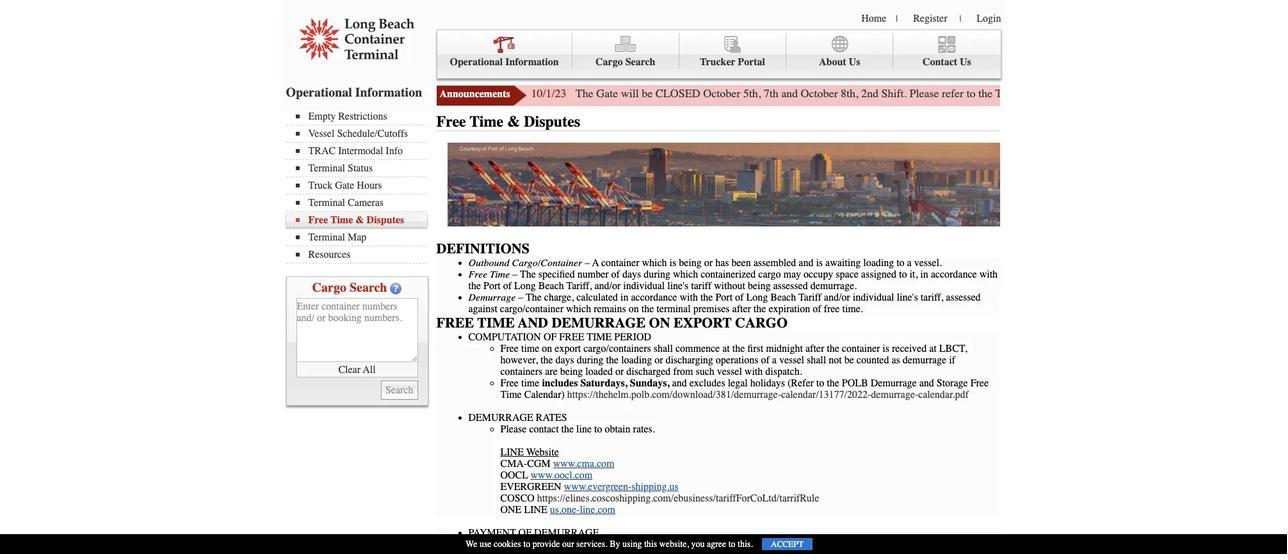 Task type: locate. For each thing, give the bounding box(es) containing it.
0 vertical spatial cargo search
[[596, 56, 656, 68]]

0 horizontal spatial demurrage
[[469, 292, 516, 304]]

beach inside '– the specified number of days during which containerized cargo may occupy space assigned to it, in accordance with the port of long beach tariff, and/or individual line's tariff without being assessed demurrage.'
[[539, 281, 564, 292]]

cargo/container
[[512, 258, 583, 269]]

contact
[[530, 424, 559, 436]]

october left 8th,
[[801, 87, 839, 101]]

polb left tariff.
[[840, 540, 867, 551]]

storage
[[937, 378, 969, 390]]

2 vertical spatial demurrage
[[534, 528, 599, 540]]

1 vertical spatial in
[[621, 292, 629, 304]]

1 horizontal spatial us
[[961, 56, 972, 68]]

0 horizontal spatial line's
[[668, 281, 689, 292]]

0 vertical spatial loading
[[864, 258, 895, 269]]

demurrage
[[903, 355, 947, 366], [531, 540, 575, 551]]

free down definitions​
[[469, 269, 488, 281]]

for
[[1128, 87, 1142, 101], [1234, 87, 1248, 101]]

and right 7th
[[782, 87, 798, 101]]

may
[[784, 269, 802, 281]]

0 vertical spatial accordance
[[931, 269, 978, 281]]

line left upon
[[700, 540, 715, 551]]

1 horizontal spatial accordance
[[931, 269, 978, 281]]

0 vertical spatial of
[[544, 332, 557, 343]]

line
[[577, 424, 592, 436], [700, 540, 715, 551]]

empty
[[309, 111, 336, 122]]

time for includes
[[522, 378, 540, 390]]

beach
[[539, 281, 564, 292], [771, 292, 797, 304]]

oocl
[[501, 470, 528, 482]]

0 horizontal spatial gate
[[335, 180, 355, 192]]

0 horizontal spatial line
[[501, 447, 524, 459]]

is inside payment of demurrage export demurrage is invoiced to the appropriate line upon vessel departure per the polb tariff.
[[578, 540, 584, 551]]

beach down "cargo/container"
[[539, 281, 564, 292]]

– for charge,
[[519, 292, 524, 304]]

1 horizontal spatial free
[[560, 332, 585, 343]]

– up 'and'
[[519, 292, 524, 304]]

obtain
[[605, 424, 631, 436]]

search
[[626, 56, 656, 68], [350, 281, 387, 295]]

cargo up will
[[596, 56, 623, 68]]

0 vertical spatial demurrage
[[469, 292, 516, 304]]

website,
[[660, 540, 689, 550]]

1 vertical spatial time
[[522, 378, 540, 390]]

in inside – the charge, calculated in accordance with the port of long beach tariff and/or individual line's tariff, assessed against cargo/container which remains on the terminal premises after the expiration of free time.
[[621, 292, 629, 304]]

line's left tariff
[[668, 281, 689, 292]]

1 horizontal spatial truck
[[996, 87, 1023, 101]]

time for on
[[522, 343, 540, 355]]

first
[[748, 343, 764, 355]]

awaiting
[[826, 258, 861, 269]]

on right the remains
[[629, 304, 639, 315]]

the left export
[[541, 355, 553, 366]]

and excludes legal holidays (refer to the polb demurrage and storage free time calendar)
[[501, 378, 989, 401]]

home link
[[862, 13, 887, 24]]

by
[[610, 540, 621, 550]]

during up free time includes saturdays, sundays,
[[577, 355, 604, 366]]

about us link
[[787, 33, 894, 69]]

| left login
[[960, 13, 962, 24]]

2 terminal from the top
[[309, 197, 345, 209]]

trucker portal link
[[680, 33, 787, 69]]

long inside '– the specified number of days during which containerized cargo may occupy space assigned to it, in accordance with the port of long beach tariff, and/or individual line's tariff without being assessed demurrage.'
[[515, 281, 536, 292]]

0 vertical spatial with
[[980, 269, 998, 281]]

free time includes saturdays, sundays,
[[501, 378, 670, 390]]

gate
[[597, 87, 618, 101], [1026, 87, 1048, 101], [335, 180, 355, 192]]

0 horizontal spatial please
[[501, 424, 527, 436]]

of inside free time on export cargo/containers shall commence at the first midnight after the container is received at lbct, however, the days during the loading or discharging operations of a vessel shall not be counted as demurrage if containers are being loaded or discharged from such vessel with dispatch.
[[762, 355, 770, 366]]

which inside definitions​ outbound cargo/container – a container which is being or has been assembled and is awaiting loading to a vessel.
[[642, 258, 667, 269]]

1 vertical spatial line
[[700, 540, 715, 551]]

free up containers
[[501, 343, 519, 355]]

line's inside – the charge, calculated in accordance with the port of long beach tariff and/or individual line's tariff, assessed against cargo/container which remains on the terminal premises after the expiration of free time.
[[897, 292, 919, 304]]

us right contact
[[961, 56, 972, 68]]

line down evergreen
[[524, 505, 548, 516]]

individual inside – the charge, calculated in accordance with the port of long beach tariff and/or individual line's tariff, assessed against cargo/container which remains on the terminal premises after the expiration of free time.
[[853, 292, 895, 304]]

1 horizontal spatial which
[[642, 258, 667, 269]]

– inside '– the specified number of days during which containerized cargo may occupy space assigned to it, in accordance with the port of long beach tariff, and/or individual line's tariff without being assessed demurrage.'
[[513, 269, 518, 281]]

1 horizontal spatial cargo search
[[596, 56, 656, 68]]

free for free time includes saturdays, sundays,
[[501, 378, 519, 390]]

the for specified
[[520, 269, 536, 281]]

1 horizontal spatial cargo
[[596, 56, 623, 68]]

shipping.us
[[632, 482, 679, 493]]

cargo down "resources"
[[312, 281, 347, 295]]

demurrage down calculated
[[552, 315, 646, 332]]

0 horizontal spatial and/or
[[595, 281, 621, 292]]

cgm
[[528, 459, 551, 470]]

0 horizontal spatial loading
[[622, 355, 652, 366]]

demurrage down free time
[[469, 292, 516, 304]]

loading down the period
[[622, 355, 652, 366]]

1 october from the left
[[704, 87, 741, 101]]

polb
[[842, 378, 869, 390], [840, 540, 867, 551]]

is inside free time on export cargo/containers shall commence at the first midnight after the container is received at lbct, however, the days during the loading or discharging operations of a vessel shall not be counted as demurrage if containers are being loaded or discharged from such vessel with dispatch.
[[883, 343, 890, 355]]

0 horizontal spatial after
[[733, 304, 752, 315]]

1 horizontal spatial october
[[801, 87, 839, 101]]

2 at from the left
[[930, 343, 937, 355]]

1 vertical spatial loading
[[622, 355, 652, 366]]

closed
[[656, 87, 701, 101]]

line up oocl
[[501, 447, 524, 459]]

us
[[849, 56, 861, 68], [961, 56, 972, 68]]

and/or up the remains
[[595, 281, 621, 292]]

0 vertical spatial polb
[[842, 378, 869, 390]]

demurrage left 'if'
[[903, 355, 947, 366]]

assessed
[[774, 281, 808, 292], [947, 292, 981, 304]]

premises
[[694, 304, 730, 315]]

lbct,
[[940, 343, 968, 355]]

1 | from the left
[[897, 13, 898, 24]]

is left as
[[883, 343, 890, 355]]

demurrage.
[[811, 281, 857, 292]]

evergreen
[[501, 482, 562, 493]]

1 horizontal spatial disputes
[[524, 113, 581, 131]]

free inside and excludes legal holidays (refer to the polb demurrage and storage free time calendar)
[[971, 378, 989, 390]]

of left free
[[813, 304, 822, 315]]

polb down counted
[[842, 378, 869, 390]]

demurrage inside and excludes legal holidays (refer to the polb demurrage and storage free time calendar)
[[871, 378, 917, 390]]

is right our at the bottom left of page
[[578, 540, 584, 551]]

it,
[[910, 269, 918, 281]]

intermodal
[[338, 145, 383, 157]]

the left charge,
[[526, 292, 542, 304]]

0 horizontal spatial on
[[542, 343, 553, 355]]

polb inside payment of demurrage export demurrage is invoiced to the appropriate line upon vessel departure per the polb tariff.
[[840, 540, 867, 551]]

0 vertical spatial terminal
[[309, 163, 345, 174]]

during up terminal
[[644, 269, 671, 281]]

at
[[723, 343, 730, 355], [930, 343, 937, 355]]

0 vertical spatial &
[[508, 113, 520, 131]]

– right free time
[[513, 269, 518, 281]]

search down resources link
[[350, 281, 387, 295]]

time up map in the left of the page
[[331, 215, 353, 226]]

demurrage inside free time and demurrage on export cargo computation of free time period
[[552, 315, 646, 332]]

departure
[[768, 540, 807, 551]]

vessel inside payment of demurrage export demurrage is invoiced to the appropriate line upon vessel departure per the polb tariff.
[[741, 540, 766, 551]]

being inside '– the specified number of days during which containerized cargo may occupy space assigned to it, in accordance with the port of long beach tariff, and/or individual line's tariff without being assessed demurrage.'
[[748, 281, 771, 292]]

0 vertical spatial operational information
[[450, 56, 559, 68]]

time.
[[843, 304, 864, 315]]

tariff.
[[869, 540, 895, 551]]

operational information
[[450, 56, 559, 68], [286, 85, 422, 100]]

1 vertical spatial accordance
[[631, 292, 678, 304]]

gate left web
[[1026, 87, 1048, 101]]

1 vertical spatial of
[[519, 528, 532, 540]]

2 horizontal spatial which
[[673, 269, 699, 281]]

0 horizontal spatial long
[[515, 281, 536, 292]]

empty restrictions vessel schedule/cutoffs trac intermodal info terminal status truck gate hours terminal cameras free time & disputes terminal map resources
[[309, 111, 408, 261]]

further
[[1145, 87, 1176, 101]]

of right number
[[612, 269, 620, 281]]

1 horizontal spatial in
[[921, 269, 929, 281]]

https://elines.coscoshipping.com/ebusiness/tariffforcoltd/tarrifrule link
[[538, 493, 820, 505]]

time
[[522, 343, 540, 355], [522, 378, 540, 390]]

0 horizontal spatial with
[[680, 292, 698, 304]]

1 horizontal spatial demurrage
[[871, 378, 917, 390]]

time inside free time on export cargo/containers shall commence at the first midnight after the container is received at lbct, however, the days during the loading or discharging operations of a vessel shall not be counted as demurrage if containers are being loaded or discharged from such vessel with dispatch.
[[522, 343, 540, 355]]

individual
[[624, 281, 665, 292], [853, 292, 895, 304]]

1 horizontal spatial line
[[524, 505, 548, 516]]

long up cargo/container
[[515, 281, 536, 292]]

during inside '– the specified number of days during which containerized cargo may occupy space assigned to it, in accordance with the port of long beach tariff, and/or individual line's tariff without being assessed demurrage.'
[[644, 269, 671, 281]]

loading right space
[[864, 258, 895, 269]]

you
[[692, 540, 705, 550]]

of
[[612, 269, 620, 281], [503, 281, 512, 292], [736, 292, 744, 304], [813, 304, 822, 315], [762, 355, 770, 366]]

1 vertical spatial cargo
[[312, 281, 347, 295]]

1 vertical spatial cargo search
[[312, 281, 387, 295]]

the up against
[[469, 281, 481, 292]]

details
[[1201, 87, 1231, 101]]

0 vertical spatial during
[[644, 269, 671, 281]]

2 october from the left
[[801, 87, 839, 101]]

free
[[437, 113, 466, 131], [309, 215, 328, 226], [469, 269, 488, 281], [501, 343, 519, 355], [501, 378, 519, 390], [971, 378, 989, 390]]

0 horizontal spatial a
[[773, 355, 777, 366]]

terminal cameras link
[[296, 197, 427, 209]]

containerized
[[701, 269, 756, 281]]

0 horizontal spatial for
[[1128, 87, 1142, 101]]

in right the 'it,'
[[921, 269, 929, 281]]

information up 10/1/23
[[506, 56, 559, 68]]

and/or inside '– the specified number of days during which containerized cargo may occupy space assigned to it, in accordance with the port of long beach tariff, and/or individual line's tariff without being assessed demurrage.'
[[595, 281, 621, 292]]

page
[[1104, 87, 1126, 101]]

using
[[623, 540, 642, 550]]

Enter container numbers and/ or booking numbers.  text field
[[296, 299, 418, 363]]

1 horizontal spatial gate
[[597, 87, 618, 101]]

disputes down "cameras"
[[367, 215, 405, 226]]

schedule/cutoffs
[[337, 128, 408, 140]]

1 time from the top
[[522, 343, 540, 355]]

of inside payment of demurrage export demurrage is invoiced to the appropriate line upon vessel departure per the polb tariff.
[[519, 528, 532, 540]]

services.
[[577, 540, 608, 550]]

demurrage inside payment of demurrage export demurrage is invoiced to the appropriate line upon vessel departure per the polb tariff.
[[531, 540, 575, 551]]

beach down may
[[771, 292, 797, 304]]

calendar.pdf
[[919, 390, 969, 401]]

gate left will
[[597, 87, 618, 101]]

time
[[470, 113, 504, 131], [331, 215, 353, 226], [490, 269, 510, 281], [501, 390, 522, 401]]

0 horizontal spatial |
[[897, 13, 898, 24]]

1 horizontal spatial on
[[629, 304, 639, 315]]

1 horizontal spatial for
[[1234, 87, 1248, 101]]

demurrage up our at the bottom left of page
[[534, 528, 599, 540]]

port down outbound
[[484, 281, 501, 292]]

information up restrictions
[[356, 85, 422, 100]]

0 vertical spatial on
[[629, 304, 639, 315]]

1 horizontal spatial information
[[506, 56, 559, 68]]

being inside definitions​ outbound cargo/container – a container which is being or has been assembled and is awaiting loading to a vessel.
[[679, 258, 702, 269]]

0 horizontal spatial &
[[356, 215, 364, 226]]

container
[[602, 258, 640, 269], [843, 343, 881, 355]]

free down however,
[[501, 378, 519, 390]]

tariff,
[[567, 281, 592, 292]]

days
[[623, 269, 642, 281], [556, 355, 575, 366]]

being right are
[[561, 366, 583, 378]]

port down containerized
[[716, 292, 733, 304]]

be right will
[[642, 87, 653, 101]]

free inside empty restrictions vessel schedule/cutoffs trac intermodal info terminal status truck gate hours terminal cameras free time & disputes terminal map resources
[[309, 215, 328, 226]]

home
[[862, 13, 887, 24]]

shall left not
[[807, 355, 827, 366]]

menu bar containing operational information
[[437, 29, 1002, 79]]

assessed inside '– the specified number of days during which containerized cargo may occupy space assigned to it, in accordance with the port of long beach tariff, and/or individual line's tariff without being assessed demurrage.'
[[774, 281, 808, 292]]

october left 5th,
[[704, 87, 741, 101]]

0 vertical spatial line
[[501, 447, 524, 459]]

about us
[[819, 56, 861, 68]]

0 horizontal spatial days
[[556, 355, 575, 366]]

0 horizontal spatial during
[[577, 355, 604, 366]]

1 horizontal spatial after
[[806, 343, 825, 355]]

days up includes
[[556, 355, 575, 366]]

0 horizontal spatial october
[[704, 87, 741, 101]]

www.evergreen-shipping.us link
[[564, 482, 679, 493]]

menu bar
[[437, 29, 1002, 79], [286, 110, 433, 264]]

with inside '– the specified number of days during which containerized cargo may occupy space assigned to it, in accordance with the port of long beach tariff, and/or individual line's tariff without being assessed demurrage.'
[[980, 269, 998, 281]]

1 us from the left
[[849, 56, 861, 68]]

website
[[527, 447, 559, 459]]

0 vertical spatial time
[[522, 343, 540, 355]]

vessel right such
[[718, 366, 743, 378]]

the
[[979, 87, 993, 101], [1250, 87, 1265, 101], [469, 281, 481, 292], [701, 292, 713, 304], [642, 304, 654, 315], [754, 304, 767, 315], [733, 343, 745, 355], [827, 343, 840, 355], [541, 355, 553, 366], [607, 355, 619, 366], [827, 378, 840, 390], [562, 424, 574, 436], [635, 540, 648, 551], [825, 540, 838, 551]]

– left a
[[585, 258, 590, 269]]

1 vertical spatial be
[[845, 355, 855, 366]]

& up terminal map link
[[356, 215, 364, 226]]

0 vertical spatial a
[[908, 258, 912, 269]]

0 vertical spatial after
[[733, 304, 752, 315]]

1 horizontal spatial time
[[587, 332, 612, 343]]

free right 'and'
[[560, 332, 585, 343]]

clear all button
[[296, 363, 418, 378]]

terminal up "resources"
[[309, 232, 345, 243]]

us right about
[[849, 56, 861, 68]]

remains
[[594, 304, 627, 315]]

1 horizontal spatial days
[[623, 269, 642, 281]]

being down 'assembled'
[[748, 281, 771, 292]]

1 horizontal spatial long
[[747, 292, 768, 304]]

0 horizontal spatial accordance
[[631, 292, 678, 304]]

the left without
[[701, 292, 713, 304]]

vessel right upon
[[741, 540, 766, 551]]

1 vertical spatial polb
[[840, 540, 867, 551]]

1 vertical spatial a
[[773, 355, 777, 366]]

demurrage-
[[872, 390, 919, 401]]

one
[[501, 505, 522, 516]]

the inside and excludes legal holidays (refer to the polb demurrage and storage free time calendar)
[[827, 378, 840, 390]]

the right 10/1/23
[[576, 87, 594, 101]]

after
[[733, 304, 752, 315], [806, 343, 825, 355]]

menu bar containing empty restrictions
[[286, 110, 433, 264]]

free right the storage
[[971, 378, 989, 390]]

refer
[[943, 87, 964, 101]]

0 vertical spatial container
[[602, 258, 640, 269]]

0 horizontal spatial information
[[356, 85, 422, 100]]

demurrage up cma-
[[469, 413, 534, 424]]

and inside definitions​ outbound cargo/container – a container which is being or has been assembled and is awaiting loading to a vessel.
[[799, 258, 814, 269]]

of inside free time and demurrage on export cargo computation of free time period
[[544, 332, 557, 343]]

at left "lbct,"
[[930, 343, 937, 355]]

0 vertical spatial being
[[679, 258, 702, 269]]

loading inside free time on export cargo/containers shall commence at the first midnight after the container is received at lbct, however, the days during the loading or discharging operations of a vessel shall not be counted as demurrage if containers are being loaded or discharged from such vessel with dispatch.
[[622, 355, 652, 366]]

of up cookies
[[519, 528, 532, 540]]

0 horizontal spatial free
[[437, 315, 474, 332]]

1 horizontal spatial menu bar
[[437, 29, 1002, 79]]

demurrage down as
[[871, 378, 917, 390]]

0 vertical spatial menu bar
[[437, 29, 1002, 79]]

the down free
[[827, 343, 840, 355]]

truck down the trac
[[309, 180, 333, 192]]

0 horizontal spatial individual
[[624, 281, 665, 292]]

or right the loaded
[[616, 366, 624, 378]]

free inside free time on export cargo/containers shall commence at the first midnight after the container is received at lbct, however, the days during the loading or discharging operations of a vessel shall not be counted as demurrage if containers are being loaded or discharged from such vessel with dispatch.
[[501, 343, 519, 355]]

on inside free time on export cargo/containers shall commence at the first midnight after the container is received at lbct, however, the days during the loading or discharging operations of a vessel shall not be counted as demurrage if containers are being loaded or discharged from such vessel with dispatch.
[[542, 343, 553, 355]]

1 horizontal spatial operational
[[450, 56, 503, 68]]

line inside payment of demurrage export demurrage is invoiced to the appropriate line upon vessel departure per the polb tariff.
[[700, 540, 715, 551]]

hours left web
[[1051, 87, 1079, 101]]

1 vertical spatial search
[[350, 281, 387, 295]]

1 horizontal spatial line
[[700, 540, 715, 551]]

1 horizontal spatial line's
[[897, 292, 919, 304]]

1 vertical spatial on
[[542, 343, 553, 355]]

time up containers
[[522, 343, 540, 355]]

be right not
[[845, 355, 855, 366]]

which inside '– the specified number of days during which containerized cargo may occupy space assigned to it, in accordance with the port of long beach tariff, and/or individual line's tariff without being assessed demurrage.'
[[673, 269, 699, 281]]

of up holidays
[[762, 355, 770, 366]]

terminal down the trac
[[309, 163, 345, 174]]

individual down assigned on the right of page
[[853, 292, 895, 304]]

operational information up announcements
[[450, 56, 559, 68]]

the left the specified
[[520, 269, 536, 281]]

–
[[585, 258, 590, 269], [513, 269, 518, 281], [519, 292, 524, 304]]

the down not
[[827, 378, 840, 390]]

specified
[[539, 269, 575, 281]]

0 horizontal spatial in
[[621, 292, 629, 304]]

the inside – the charge, calculated in accordance with the port of long beach tariff and/or individual line's tariff, assessed against cargo/container which remains on the terminal premises after the expiration of free time.
[[526, 292, 542, 304]]

or left has
[[705, 258, 713, 269]]

container inside free time on export cargo/containers shall commence at the first midnight after the container is received at lbct, however, the days during the loading or discharging operations of a vessel shall not be counted as demurrage if containers are being loaded or discharged from such vessel with dispatch.
[[843, 343, 881, 355]]

demurrage down us.one-
[[531, 540, 575, 551]]

1 horizontal spatial assessed
[[947, 292, 981, 304]]

a left "vessel."
[[908, 258, 912, 269]]

line left obtain
[[577, 424, 592, 436]]

1 horizontal spatial during
[[644, 269, 671, 281]]

the right contact
[[562, 424, 574, 436]]

1 vertical spatial operational information
[[286, 85, 422, 100]]

0 horizontal spatial being
[[561, 366, 583, 378]]

None submit
[[381, 381, 418, 400]]

days right a
[[623, 269, 642, 281]]

0 vertical spatial demurrage
[[552, 315, 646, 332]]

– inside – the charge, calculated in accordance with the port of long beach tariff and/or individual line's tariff, assessed against cargo/container which remains on the terminal premises after the expiration of free time.
[[519, 292, 524, 304]]

2 time from the top
[[522, 378, 540, 390]]

search up will
[[626, 56, 656, 68]]

0 vertical spatial hours
[[1051, 87, 1079, 101]]

long
[[515, 281, 536, 292], [747, 292, 768, 304]]

& down announcements
[[508, 113, 520, 131]]

disputes inside empty restrictions vessel schedule/cutoffs trac intermodal info terminal status truck gate hours terminal cameras free time & disputes terminal map resources
[[367, 215, 405, 226]]

3 terminal from the top
[[309, 232, 345, 243]]

us for contact us
[[961, 56, 972, 68]]

1 horizontal spatial |
[[960, 13, 962, 24]]

line's inside '– the specified number of days during which containerized cargo may occupy space assigned to it, in accordance with the port of long beach tariff, and/or individual line's tariff without being assessed demurrage.'
[[668, 281, 689, 292]]

2 us from the left
[[961, 56, 972, 68]]

period
[[615, 332, 652, 343]]

truck right the refer
[[996, 87, 1023, 101]]

1 horizontal spatial loading
[[864, 258, 895, 269]]

container right a
[[602, 258, 640, 269]]

0 horizontal spatial us
[[849, 56, 861, 68]]

1 horizontal spatial with
[[745, 366, 763, 378]]

discharging
[[666, 355, 714, 366]]

1 vertical spatial menu bar
[[286, 110, 433, 264]]

empty restrictions link
[[296, 111, 427, 122]]

containers
[[501, 366, 543, 378]]

and
[[782, 87, 798, 101], [799, 258, 814, 269], [673, 378, 687, 390], [920, 378, 935, 390]]

cargo
[[759, 269, 781, 281]]

and/or down space
[[825, 292, 851, 304]]

not
[[829, 355, 842, 366]]

line.com
[[580, 505, 616, 516]]

our
[[563, 540, 575, 550]]

to inside payment of demurrage export demurrage is invoiced to the appropriate line upon vessel departure per the polb tariff.
[[625, 540, 633, 551]]

1 vertical spatial disputes
[[367, 215, 405, 226]]

the inside '– the specified number of days during which containerized cargo may occupy space assigned to it, in accordance with the port of long beach tariff, and/or individual line's tariff without being assessed demurrage.'
[[520, 269, 536, 281]]

free for free time & disputes
[[437, 113, 466, 131]]

to inside and excludes legal holidays (refer to the polb demurrage and storage free time calendar)
[[817, 378, 825, 390]]

payment of demurrage export demurrage is invoiced to the appropriate line upon vessel departure per the polb tariff.
[[469, 528, 895, 551]]

2 vertical spatial terminal
[[309, 232, 345, 243]]

been
[[732, 258, 751, 269]]



Task type: vqa. For each thing, say whether or not it's contained in the screenshot.
Name :
no



Task type: describe. For each thing, give the bounding box(es) containing it.
of down outbound
[[503, 281, 512, 292]]

container inside definitions​ outbound cargo/container – a container which is being or has been assembled and is awaiting loading to a vessel.
[[602, 258, 640, 269]]

in inside '– the specified number of days during which containerized cargo may occupy space assigned to it, in accordance with the port of long beach tariff, and/or individual line's tariff without being assessed demurrage.'
[[921, 269, 929, 281]]

status
[[348, 163, 373, 174]]

or inside definitions​ outbound cargo/container – a container which is being or has been assembled and is awaiting loading to a vessel.
[[705, 258, 713, 269]]

after inside – the charge, calculated in accordance with the port of long beach tariff and/or individual line's tariff, assessed against cargo/container which remains on the terminal premises after the expiration of free time.
[[733, 304, 752, 315]]

0 horizontal spatial or
[[616, 366, 624, 378]]

as
[[892, 355, 901, 366]]

this
[[645, 540, 658, 550]]

the inside '– the specified number of days during which containerized cargo may occupy space assigned to it, in accordance with the port of long beach tariff, and/or individual line's tariff without being assessed demurrage.'
[[469, 281, 481, 292]]

which inside – the charge, calculated in accordance with the port of long beach tariff and/or individual line's tariff, assessed against cargo/container which remains on the terminal premises after the expiration of free time.
[[566, 304, 592, 315]]

demurrage inside free time on export cargo/containers shall commence at the first midnight after the container is received at lbct, however, the days during the loading or discharging operations of a vessel shall not be counted as demurrage if containers are being loaded or discharged from such vessel with dispatch.
[[903, 355, 947, 366]]

please contact the line to obtain rates.
[[501, 424, 655, 436]]

port inside '– the specified number of days during which containerized cargo may occupy space assigned to it, in accordance with the port of long beach tariff, and/or individual line's tariff without being assessed demurrage.'
[[484, 281, 501, 292]]

calendar)
[[525, 390, 565, 401]]

cameras
[[348, 197, 384, 209]]

will
[[621, 87, 639, 101]]

loaded
[[586, 366, 613, 378]]

time inside empty restrictions vessel schedule/cutoffs trac intermodal info terminal status truck gate hours terminal cameras free time & disputes terminal map resources
[[331, 215, 353, 226]]

0 horizontal spatial operational
[[286, 85, 352, 100]]

contact us link
[[894, 33, 1001, 69]]

loading inside definitions​ outbound cargo/container – a container which is being or has been assembled and is awaiting loading to a vessel.
[[864, 258, 895, 269]]

counted
[[857, 355, 890, 366]]

holidays
[[751, 378, 786, 390]]

2 horizontal spatial gate
[[1026, 87, 1048, 101]]

the right by
[[635, 540, 648, 551]]

free
[[824, 304, 840, 315]]

truck gate hours link
[[296, 180, 427, 192]]

https://thehelm.polb.com/download/381/demurrage-calendar/13177/2022-demurrage-calendar.pdf
[[568, 390, 969, 401]]

0 horizontal spatial cargo
[[312, 281, 347, 295]]

the right per
[[825, 540, 838, 551]]

days inside free time on export cargo/containers shall commence at the first midnight after the container is received at lbct, however, the days during the loading or discharging operations of a vessel shall not be counted as demurrage if containers are being loaded or discharged from such vessel with dispatch.
[[556, 355, 575, 366]]

during inside free time on export cargo/containers shall commence at the first midnight after the container is received at lbct, however, the days during the loading or discharging operations of a vessel shall not be counted as demurrage if containers are being loaded or discharged from such vessel with dispatch.
[[577, 355, 604, 366]]

with inside free time on export cargo/containers shall commence at the first midnight after the container is received at lbct, however, the days during the loading or discharging operations of a vessel shall not be counted as demurrage if containers are being loaded or discharged from such vessel with dispatch.
[[745, 366, 763, 378]]

www.oocl.com link
[[531, 470, 593, 482]]

a inside definitions​ outbound cargo/container – a container which is being or has been assembled and is awaiting loading to a vessel.
[[908, 258, 912, 269]]

login
[[977, 13, 1002, 24]]

a
[[593, 258, 599, 269]]

a inside free time on export cargo/containers shall commence at the first midnight after the container is received at lbct, however, the days during the loading or discharging operations of a vessel shall not be counted as demurrage if containers are being loaded or discharged from such vessel with dispatch.
[[773, 355, 777, 366]]

port inside – the charge, calculated in accordance with the port of long beach tariff and/or individual line's tariff, assessed against cargo/container which remains on the terminal premises after the expiration of free time.
[[716, 292, 733, 304]]

discharged
[[627, 366, 671, 378]]

and down discharging at bottom right
[[673, 378, 687, 390]]

assigned
[[862, 269, 897, 281]]

and/or inside – the charge, calculated in accordance with the port of long beach tariff and/or individual line's tariff, assessed against cargo/container which remains on the terminal premises after the expiration of free time.
[[825, 292, 851, 304]]

1 vertical spatial please
[[501, 424, 527, 436]]

1 for from the left
[[1128, 87, 1142, 101]]

the right the refer
[[979, 87, 993, 101]]

us.one-line.com link
[[550, 505, 616, 516]]

gate inside empty restrictions vessel schedule/cutoffs trac intermodal info terminal status truck gate hours terminal cameras free time & disputes terminal map resources
[[335, 180, 355, 192]]

map
[[348, 232, 367, 243]]

– the specified number of days during which containerized cargo may occupy space assigned to it, in accordance with the port of long beach tariff, and/or individual line's tariff without being assessed demurrage.
[[469, 269, 998, 292]]

cookies
[[494, 540, 521, 550]]

cosco
[[501, 493, 535, 505]]

2 for from the left
[[1234, 87, 1248, 101]]

cargo/container
[[500, 304, 564, 315]]

truck inside empty restrictions vessel schedule/cutoffs trac intermodal info terminal status truck gate hours terminal cameras free time & disputes terminal map resources
[[309, 180, 333, 192]]

outbound
[[469, 258, 510, 269]]

be inside free time on export cargo/containers shall commence at the first midnight after the container is received at lbct, however, the days during the loading or discharging operations of a vessel shall not be counted as demurrage if containers are being loaded or discharged from such vessel with dispatch.
[[845, 355, 855, 366]]

includes
[[542, 378, 578, 390]]

free time
[[469, 269, 510, 281]]

per
[[810, 540, 823, 551]]

accordance inside – the charge, calculated in accordance with the port of long beach tariff and/or individual line's tariff, assessed against cargo/container which remains on the terminal premises after the expiration of free time.
[[631, 292, 678, 304]]

and left the storage
[[920, 378, 935, 390]]

1 vertical spatial demurrage
[[469, 413, 534, 424]]

the left first
[[733, 343, 745, 355]]

cma-
[[501, 459, 528, 470]]

the left week
[[1250, 87, 1265, 101]]

is up terminal
[[670, 258, 677, 269]]

on inside – the charge, calculated in accordance with the port of long beach tariff and/or individual line's tariff, assessed against cargo/container which remains on the terminal premises after the expiration of free time.
[[629, 304, 639, 315]]

time inside and excludes legal holidays (refer to the polb demurrage and storage free time calendar)
[[501, 390, 522, 401]]

to inside '– the specified number of days during which containerized cargo may occupy space assigned to it, in accordance with the port of long beach tariff, and/or individual line's tariff without being assessed demurrage.'
[[900, 269, 908, 281]]

the left expiration
[[754, 304, 767, 315]]

time down definitions​
[[490, 269, 510, 281]]

we
[[466, 540, 478, 550]]

1 vertical spatial information
[[356, 85, 422, 100]]

free for free time
[[469, 269, 488, 281]]

the up 'saturdays,'
[[607, 355, 619, 366]]

about
[[819, 56, 847, 68]]

1 terminal from the top
[[309, 163, 345, 174]]

us.one-
[[550, 505, 580, 516]]

search inside cargo search link
[[626, 56, 656, 68]]

midnight
[[766, 343, 804, 355]]

time down announcements
[[470, 113, 504, 131]]

trac intermodal info link
[[296, 145, 427, 157]]

free for free time on export cargo/containers shall commence at the first midnight after the container is received at lbct, however, the days during the loading or discharging operations of a vessel shall not be counted as demurrage if containers are being loaded or discharged from such vessel with dispatch.
[[501, 343, 519, 355]]

polb inside and excludes legal holidays (refer to the polb demurrage and storage free time calendar)
[[842, 378, 869, 390]]

5th,
[[744, 87, 761, 101]]

gate
[[1179, 87, 1198, 101]]

cargo/containers
[[584, 343, 651, 355]]

2nd
[[862, 87, 879, 101]]

terminal
[[657, 304, 691, 315]]

the for gate
[[576, 87, 594, 101]]

0 horizontal spatial time
[[478, 315, 515, 332]]

tariff
[[799, 292, 822, 304]]

space
[[836, 269, 859, 281]]

occupy
[[804, 269, 834, 281]]

tariff
[[692, 281, 712, 292]]

is left awaiting at the right top of page
[[817, 258, 823, 269]]

& inside empty restrictions vessel schedule/cutoffs trac intermodal info terminal status truck gate hours terminal cameras free time & disputes terminal map resources
[[356, 215, 364, 226]]

0 vertical spatial information
[[506, 56, 559, 68]]

terminal map link
[[296, 232, 427, 243]]

0 vertical spatial disputes
[[524, 113, 581, 131]]

1 at from the left
[[723, 343, 730, 355]]

1 vertical spatial line
[[524, 505, 548, 516]]

trucker portal
[[700, 56, 766, 68]]

legal
[[728, 378, 748, 390]]

tariff,
[[921, 292, 944, 304]]

0 vertical spatial please
[[910, 87, 940, 101]]

export
[[674, 315, 732, 332]]

beach inside – the charge, calculated in accordance with the port of long beach tariff and/or individual line's tariff, assessed against cargo/container which remains on the terminal premises after the expiration of free time.
[[771, 292, 797, 304]]

1 horizontal spatial shall
[[807, 355, 827, 366]]

commence
[[676, 343, 720, 355]]

invoiced
[[587, 540, 622, 551]]

upon
[[718, 540, 738, 551]]

the left terminal
[[642, 304, 654, 315]]

received
[[893, 343, 927, 355]]

number
[[578, 269, 609, 281]]

expiration
[[769, 304, 811, 315]]

and
[[518, 315, 548, 332]]

– inside definitions​ outbound cargo/container – a container which is being or has been assembled and is awaiting loading to a vessel.
[[585, 258, 590, 269]]

announcements
[[440, 88, 511, 100]]

0 horizontal spatial cargo search
[[312, 281, 387, 295]]

web
[[1082, 87, 1101, 101]]

all
[[363, 364, 376, 376]]

0 vertical spatial be
[[642, 87, 653, 101]]

accordance inside '– the specified number of days during which containerized cargo may occupy space assigned to it, in accordance with the port of long beach tariff, and/or individual line's tariff without being assessed demurrage.'
[[931, 269, 978, 281]]

individual inside '– the specified number of days during which containerized cargo may occupy space assigned to it, in accordance with the port of long beach tariff, and/or individual line's tariff without being assessed demurrage.'
[[624, 281, 665, 292]]

are
[[545, 366, 558, 378]]

being inside free time on export cargo/containers shall commence at the first midnight after the container is received at lbct, however, the days during the loading or discharging operations of a vessel shall not be counted as demurrage if containers are being loaded or discharged from such vessel with dispatch.
[[561, 366, 583, 378]]

long inside – the charge, calculated in accordance with the port of long beach tariff and/or individual line's tariff, assessed against cargo/container which remains on the terminal premises after the expiration of free time.
[[747, 292, 768, 304]]

with inside – the charge, calculated in accordance with the port of long beach tariff and/or individual line's tariff, assessed against cargo/container which remains on the terminal premises after the expiration of free time.
[[680, 292, 698, 304]]

of down containerized
[[736, 292, 744, 304]]

to inside definitions​ outbound cargo/container – a container which is being or has been assembled and is awaiting loading to a vessel.
[[897, 258, 905, 269]]

export
[[555, 343, 581, 355]]

1 horizontal spatial or
[[655, 355, 663, 366]]

operations
[[716, 355, 759, 366]]

2 | from the left
[[960, 13, 962, 24]]

agree
[[707, 540, 727, 550]]

hours inside empty restrictions vessel schedule/cutoffs trac intermodal info terminal status truck gate hours terminal cameras free time & disputes terminal map resources
[[357, 180, 382, 192]]

0 vertical spatial operational
[[450, 56, 503, 68]]

restrictions
[[338, 111, 387, 122]]

1 horizontal spatial &
[[508, 113, 520, 131]]

operational information inside menu bar
[[450, 56, 559, 68]]

definitions​ outbound cargo/container – a container which is being or has been assembled and is awaiting loading to a vessel.
[[437, 241, 942, 269]]

days inside '– the specified number of days during which containerized cargo may occupy space assigned to it, in accordance with the port of long beach tariff, and/or individual line's tariff without being assessed demurrage.'
[[623, 269, 642, 281]]

0 vertical spatial line
[[577, 424, 592, 436]]

has
[[716, 258, 729, 269]]

calculated
[[577, 292, 618, 304]]

login link
[[977, 13, 1002, 24]]

0 horizontal spatial shall
[[654, 343, 673, 355]]

terminal status link
[[296, 163, 427, 174]]

payment
[[469, 528, 516, 540]]

appropriate
[[651, 540, 697, 551]]

us for about us
[[849, 56, 861, 68]]

assessed inside – the charge, calculated in accordance with the port of long beach tariff and/or individual line's tariff, assessed against cargo/container which remains on the terminal premises after the expiration of free time.
[[947, 292, 981, 304]]

– for specified
[[513, 269, 518, 281]]

0 horizontal spatial operational information
[[286, 85, 422, 100]]

resources link
[[296, 249, 427, 261]]

portal
[[738, 56, 766, 68]]

from
[[674, 366, 694, 378]]

https://thehelm.polb.com/download/381/demurrage-calendar/13177/2022-demurrage-calendar.pdf link
[[568, 390, 969, 401]]

computation
[[469, 332, 541, 343]]

0 vertical spatial truck
[[996, 87, 1023, 101]]

after inside free time on export cargo/containers shall commence at the first midnight after the container is received at lbct, however, the days during the loading or discharging operations of a vessel shall not be counted as demurrage if containers are being loaded or discharged from such vessel with dispatch.
[[806, 343, 825, 355]]

the for charge,
[[526, 292, 542, 304]]

vessel up (refer
[[780, 355, 805, 366]]

– the charge, calculated in accordance with the port of long beach tariff and/or individual line's tariff, assessed against cargo/container which remains on the terminal premises after the expiration of free time.
[[469, 292, 981, 315]]

demurrage inside payment of demurrage export demurrage is invoiced to the appropriate line upon vessel departure per the polb tariff.
[[534, 528, 599, 540]]

saturdays,
[[581, 378, 628, 390]]

www.oocl.com
[[531, 470, 593, 482]]



